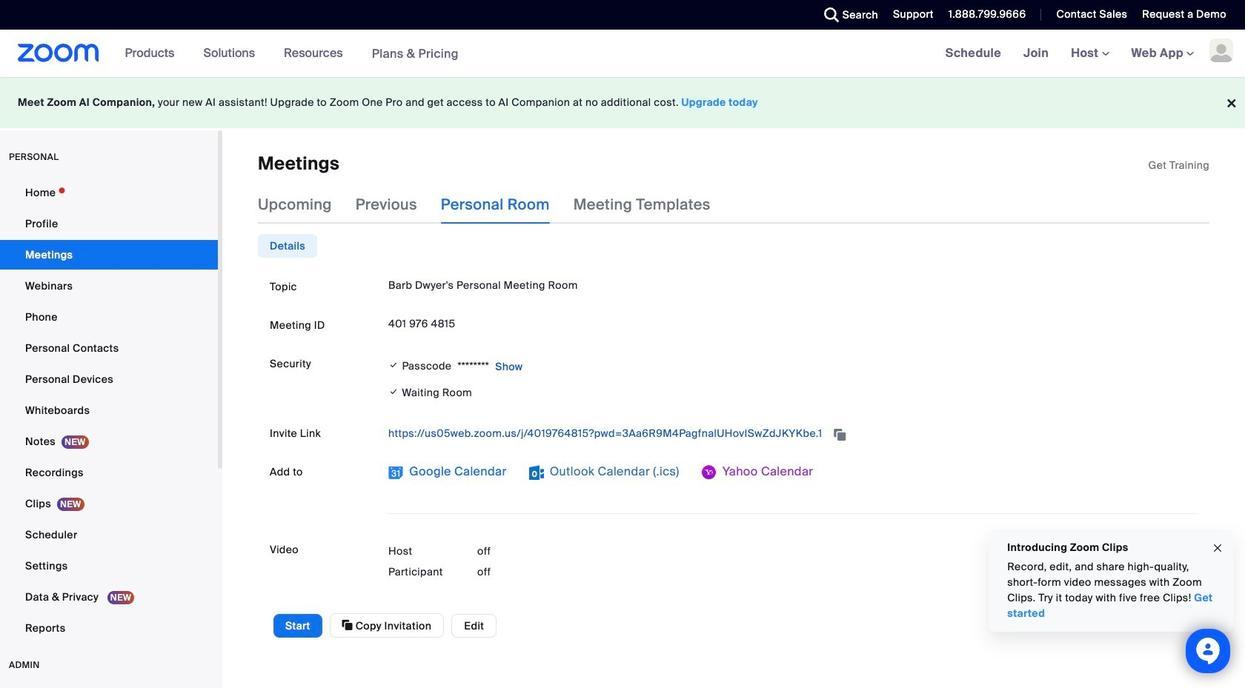 Task type: locate. For each thing, give the bounding box(es) containing it.
add to outlook calendar (.ics) image
[[529, 466, 544, 481]]

1 vertical spatial application
[[389, 422, 1198, 446]]

tabs of meeting tab list
[[258, 186, 735, 224]]

add to yahoo calendar image
[[702, 466, 717, 481]]

add to google calendar image
[[389, 466, 403, 481]]

tab list
[[258, 235, 317, 258]]

banner
[[0, 30, 1246, 78]]

application
[[1149, 158, 1210, 173], [389, 422, 1198, 446]]

product information navigation
[[114, 30, 470, 78]]

checked image
[[389, 385, 399, 401]]

tab
[[258, 235, 317, 258]]

0 vertical spatial application
[[1149, 158, 1210, 173]]

checked image
[[389, 358, 399, 373]]

footer
[[0, 77, 1246, 128]]



Task type: vqa. For each thing, say whether or not it's contained in the screenshot.
tab list
yes



Task type: describe. For each thing, give the bounding box(es) containing it.
personal menu menu
[[0, 178, 218, 645]]

copy image
[[342, 620, 353, 633]]

profile picture image
[[1210, 39, 1234, 62]]

close image
[[1213, 540, 1224, 557]]

zoom logo image
[[18, 44, 99, 62]]

meetings navigation
[[935, 30, 1246, 78]]



